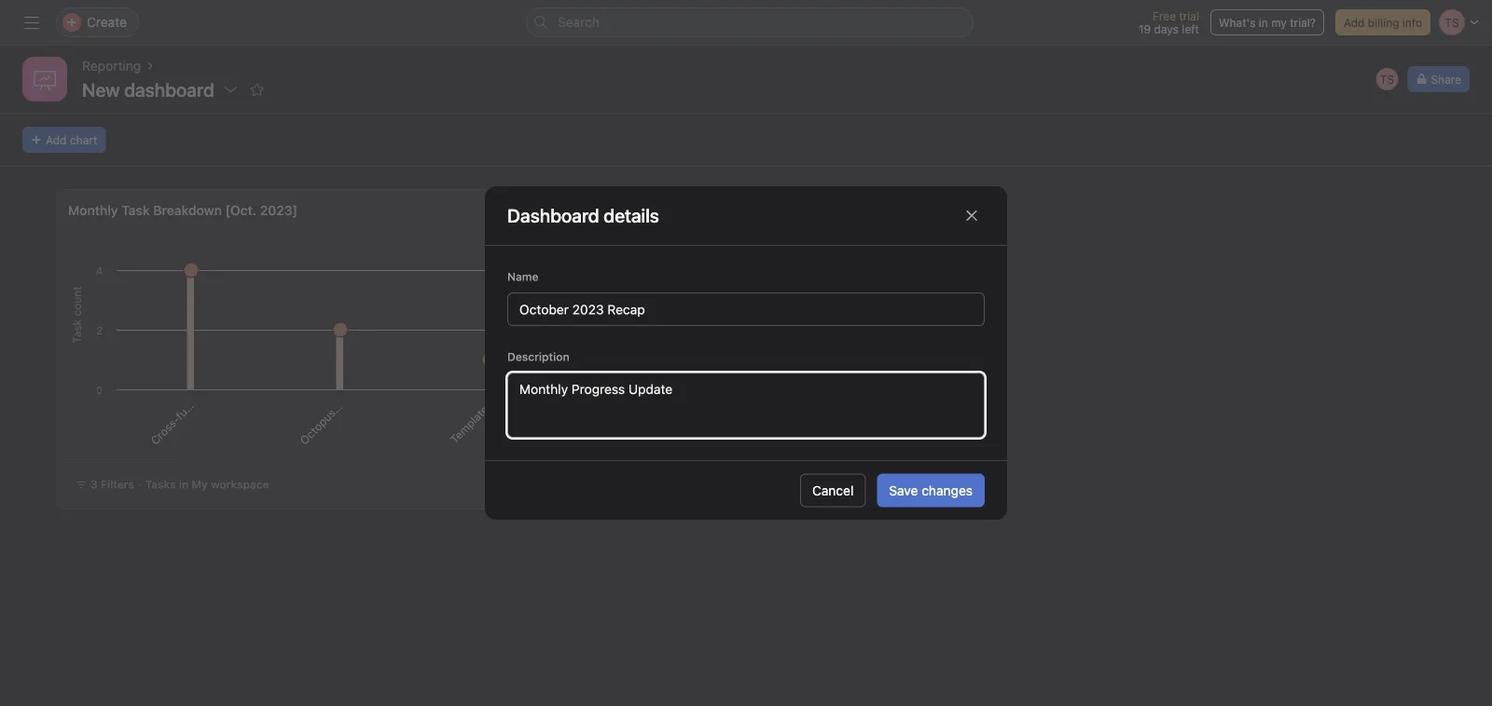 Task type: describe. For each thing, give the bounding box(es) containing it.
save changes
[[889, 483, 973, 499]]

none text field inside the dashboard details dialog
[[507, 293, 985, 326]]

breakdown
[[153, 203, 222, 218]]

3
[[90, 478, 98, 492]]

octopus
[[297, 407, 338, 448]]

changes
[[922, 483, 973, 499]]

save
[[889, 483, 918, 499]]

template
[[448, 403, 491, 447]]

tasks
[[145, 478, 176, 492]]

info
[[1403, 16, 1422, 29]]

close this dialog image
[[964, 208, 979, 223]]

share button
[[1408, 66, 1470, 92]]

what's in my trial?
[[1219, 16, 1316, 29]]

19
[[1139, 22, 1151, 35]]

cancel
[[812, 483, 854, 499]]

in for my
[[1259, 16, 1268, 29]]

my
[[1271, 16, 1287, 29]]

report image
[[34, 68, 56, 90]]

left
[[1182, 22, 1199, 35]]

[oct. 2023]
[[225, 203, 298, 218]]

name
[[507, 270, 539, 284]]

ts button
[[1374, 66, 1400, 92]]

reporting
[[82, 58, 141, 74]]

task
[[121, 203, 150, 218]]

my
[[192, 478, 208, 492]]

add billing info
[[1344, 16, 1422, 29]]

workspace
[[211, 478, 269, 492]]

new dashboard
[[82, 78, 214, 100]]

trial?
[[1290, 16, 1316, 29]]

ts
[[1380, 73, 1394, 86]]

3 filters
[[90, 478, 134, 492]]

Monthly Progress Update text field
[[507, 373, 985, 438]]

add chart
[[46, 133, 97, 146]]

specimen
[[331, 368, 377, 414]]

monthly task breakdown [oct. 2023]
[[68, 203, 298, 218]]

search
[[558, 14, 600, 30]]

trial
[[1179, 9, 1199, 22]]

description
[[507, 351, 570, 364]]

search button
[[526, 7, 974, 37]]

days
[[1154, 22, 1179, 35]]



Task type: locate. For each thing, give the bounding box(es) containing it.
add chart button
[[22, 127, 106, 153]]

tasks in my workspace
[[145, 478, 269, 492]]

dashboard details dialog
[[485, 187, 1007, 520]]

dashboard details
[[507, 205, 659, 227]]

i
[[484, 399, 495, 410]]

add billing info button
[[1336, 9, 1431, 35]]

add for add chart
[[46, 133, 67, 146]]

add
[[1344, 16, 1365, 29], [46, 133, 67, 146]]

add left billing
[[1344, 16, 1365, 29]]

0 vertical spatial in
[[1259, 16, 1268, 29]]

billing
[[1368, 16, 1399, 29]]

octopus specimen
[[297, 368, 377, 448]]

in left my
[[1259, 16, 1268, 29]]

save changes button
[[877, 474, 985, 508]]

reporting link
[[82, 56, 141, 76]]

filters
[[101, 478, 134, 492]]

template i
[[448, 399, 495, 447]]

in inside button
[[1259, 16, 1268, 29]]

0 vertical spatial add
[[1344, 16, 1365, 29]]

what's in my trial? button
[[1211, 9, 1324, 35]]

what's
[[1219, 16, 1256, 29]]

1 horizontal spatial in
[[1259, 16, 1268, 29]]

cancel button
[[800, 474, 866, 508]]

None text field
[[507, 293, 985, 326]]

add left chart
[[46, 133, 67, 146]]

free trial 19 days left
[[1139, 9, 1199, 35]]

add to starred image
[[250, 82, 265, 97]]

1 horizontal spatial add
[[1344, 16, 1365, 29]]

share
[[1431, 73, 1461, 86]]

in for my
[[179, 478, 189, 492]]

search list box
[[526, 7, 974, 37]]

add for add billing info
[[1344, 16, 1365, 29]]

in left the my at the left bottom
[[179, 478, 189, 492]]

1 vertical spatial in
[[179, 478, 189, 492]]

chart
[[70, 133, 97, 146]]

free
[[1153, 9, 1176, 22]]

0 horizontal spatial in
[[179, 478, 189, 492]]

in
[[1259, 16, 1268, 29], [179, 478, 189, 492]]

monthly
[[68, 203, 118, 218]]

show options image
[[224, 82, 238, 97]]

1 vertical spatial add
[[46, 133, 67, 146]]

lkftoihjh
[[605, 399, 645, 438]]

0 horizontal spatial add
[[46, 133, 67, 146]]



Task type: vqa. For each thing, say whether or not it's contained in the screenshot.
CANCEL
yes



